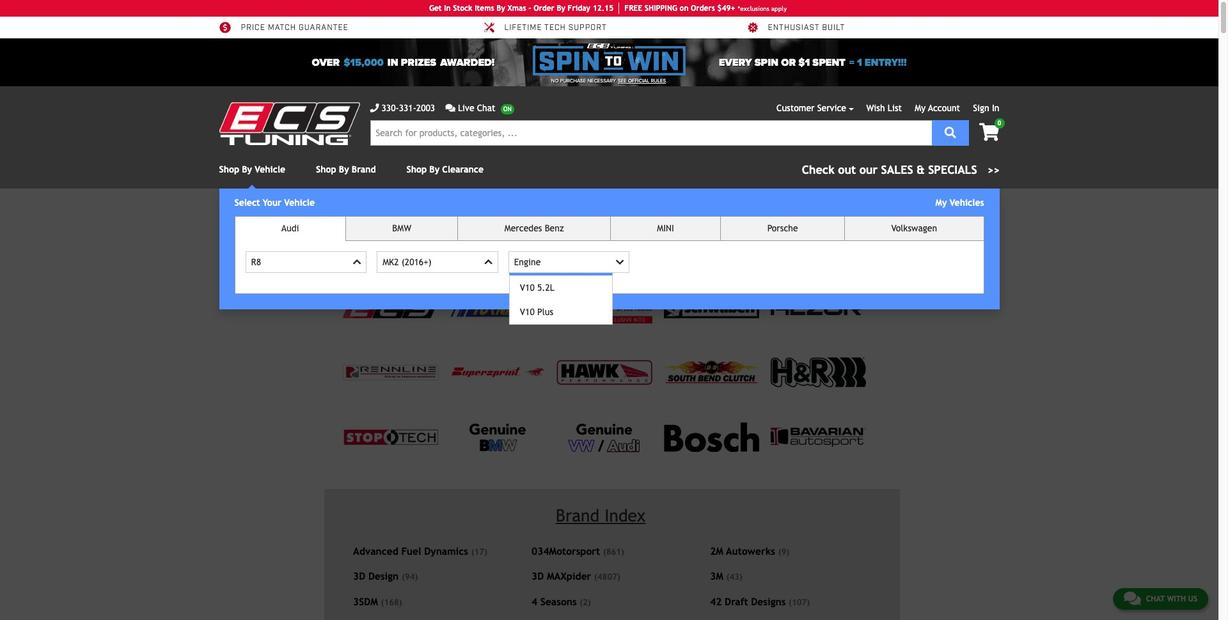 Task type: vqa. For each thing, say whether or not it's contained in the screenshot.
OR
yes



Task type: locate. For each thing, give the bounding box(es) containing it.
1 vertical spatial vehicle
[[284, 198, 315, 208]]

advanced
[[353, 545, 398, 557]]

0 horizontal spatial 3d
[[353, 571, 365, 582]]

us
[[1189, 595, 1198, 604]]

0 vertical spatial chat
[[477, 103, 496, 113]]

in for sign
[[992, 103, 1000, 113]]

fuel
[[401, 545, 421, 557]]

bmw
[[392, 223, 411, 234]]

supersprint logo image
[[450, 366, 546, 380]]

in for get
[[444, 4, 451, 13]]

mk2
[[383, 257, 399, 267]]

0 horizontal spatial in
[[444, 4, 451, 13]]

price match guarantee
[[241, 23, 348, 33]]

live chat link
[[445, 102, 514, 115]]

my account
[[915, 103, 960, 113]]

2 3d from the left
[[532, 571, 544, 582]]

1 v10 from the top
[[520, 283, 535, 293]]

v10
[[520, 283, 535, 293], [520, 307, 535, 317]]

v10 left '5.2l'
[[520, 283, 535, 293]]

0 vertical spatial vehicle
[[255, 164, 285, 175]]

$49+
[[717, 4, 735, 13]]

1 horizontal spatial select
[[870, 212, 892, 219]]

in
[[444, 4, 451, 13], [992, 103, 1000, 113]]

live chat
[[458, 103, 496, 113]]

h%26r logo image
[[771, 358, 866, 388]]

0 vertical spatial select
[[234, 198, 260, 208]]

shop up home
[[316, 164, 336, 175]]

in
[[388, 56, 398, 69]]

orders
[[691, 4, 715, 13]]

brand
[[352, 164, 376, 175], [401, 207, 421, 216], [556, 506, 600, 526]]

assembled%20by%20ecs logo image
[[557, 293, 653, 324]]

2 v10 from the top
[[520, 307, 535, 317]]

select for select link
[[870, 212, 892, 219]]

shop right page
[[370, 207, 387, 216]]

by left xmas
[[497, 4, 505, 13]]

my account link
[[915, 103, 960, 113]]

account
[[928, 103, 960, 113]]

to
[[826, 211, 834, 222]]

330-331-2003 link
[[370, 102, 435, 115]]

034motorsport (861)
[[532, 545, 624, 557]]

(107)
[[789, 598, 810, 608]]

chat left with
[[1146, 595, 1165, 604]]

free ship ping on orders $49+ *exclusions apply
[[625, 4, 787, 13]]

shop up the select your vehicle
[[219, 164, 239, 175]]

1 3d from the left
[[353, 571, 365, 582]]

comments image
[[445, 104, 455, 113]]

shop by vehicle
[[219, 164, 285, 175]]

vehicle for select your vehicle
[[284, 198, 315, 208]]

Search text field
[[370, 120, 932, 146]]

vehicle up your
[[255, 164, 285, 175]]

no purchase necessary. see official rules .
[[551, 78, 667, 84]]

'select'
[[797, 211, 824, 222]]

support
[[569, 23, 607, 33]]

0 vertical spatial v10
[[520, 283, 535, 293]]

=
[[849, 56, 855, 69]]

pick
[[836, 211, 853, 222]]

or
[[781, 56, 796, 69]]

shop by brand up bmw
[[370, 207, 421, 216]]

330-331-2003
[[382, 103, 435, 113]]

home page
[[323, 207, 361, 216]]

every spin or $1 spent = 1 entry!!!
[[719, 56, 907, 69]]

entry!!!
[[865, 56, 907, 69]]

mercedes benz
[[505, 223, 564, 234]]

vehicle up the audi
[[284, 198, 315, 208]]

bosch logo image
[[664, 423, 760, 452]]

my
[[915, 103, 926, 113], [936, 198, 947, 208]]

in right sign
[[992, 103, 1000, 113]]

0 vertical spatial shop by brand
[[316, 164, 376, 175]]

benz
[[545, 223, 564, 234]]

2 vertical spatial brand
[[556, 506, 600, 526]]

autowerks
[[726, 545, 775, 557]]

in right the get
[[444, 4, 451, 13]]

0 vertical spatial in
[[444, 4, 451, 13]]

1 horizontal spatial chat
[[1146, 595, 1165, 604]]

chat right the 'live'
[[477, 103, 496, 113]]

ecs tuning image
[[219, 102, 360, 145]]

1 vertical spatial brand
[[401, 207, 421, 216]]

shop for shop by brand link
[[316, 164, 336, 175]]

plus
[[537, 307, 554, 317]]

dynamics
[[424, 545, 468, 557]]

&
[[917, 163, 925, 177]]

0 horizontal spatial brand
[[352, 164, 376, 175]]

3m
[[710, 571, 724, 582]]

order
[[534, 4, 555, 13]]

vehicle
[[255, 164, 285, 175], [284, 198, 315, 208]]

shop for shop by vehicle link
[[219, 164, 239, 175]]

select right a
[[870, 212, 892, 219]]

3d design (94)
[[353, 571, 418, 582]]

0 vertical spatial my
[[915, 103, 926, 113]]

enthusiast built
[[768, 23, 845, 33]]

v10 left the plus in the left of the page
[[520, 307, 535, 317]]

shop by brand
[[316, 164, 376, 175], [370, 207, 421, 216]]

my left 'vehicles'
[[936, 198, 947, 208]]

over $15,000 in prizes
[[312, 56, 436, 69]]

wish
[[867, 103, 885, 113]]

rules
[[651, 78, 666, 84]]

1 vertical spatial select
[[870, 212, 892, 219]]

1 horizontal spatial 3d
[[532, 571, 544, 582]]

sales & specials
[[881, 163, 977, 177]]

friday
[[568, 4, 591, 13]]

brand up page
[[352, 164, 376, 175]]

1 vertical spatial my
[[936, 198, 947, 208]]

ping
[[661, 4, 678, 13]]

my for my vehicles
[[936, 198, 947, 208]]

v10 plus
[[520, 307, 554, 317]]

.
[[666, 78, 667, 84]]

my left account
[[915, 103, 926, 113]]

page
[[345, 207, 361, 216]]

(17)
[[471, 547, 487, 557]]

genuine%20bmw logo image
[[468, 422, 527, 453]]

330-
[[382, 103, 399, 113]]

select left your
[[234, 198, 260, 208]]

every
[[719, 56, 752, 69]]

1 vertical spatial in
[[992, 103, 1000, 113]]

built
[[822, 23, 845, 33]]

customer service
[[777, 103, 846, 113]]

shop by brand up home page link
[[316, 164, 376, 175]]

sign in
[[973, 103, 1000, 113]]

3d up 4
[[532, 571, 544, 582]]

brand up 034motorsport (861)
[[556, 506, 600, 526]]

0 horizontal spatial select
[[234, 198, 260, 208]]

0 vertical spatial brand
[[352, 164, 376, 175]]

brand up bmw
[[401, 207, 421, 216]]

engine
[[514, 257, 541, 267]]

*exclusions
[[738, 5, 770, 12]]

get
[[429, 4, 442, 13]]

select
[[234, 198, 260, 208], [870, 212, 892, 219]]

see
[[618, 78, 627, 84]]

1 horizontal spatial my
[[936, 198, 947, 208]]

list
[[888, 103, 902, 113]]

search image
[[945, 126, 956, 138]]

1 vertical spatial chat
[[1146, 595, 1165, 604]]

ecs logo image
[[343, 298, 439, 318]]

price
[[241, 23, 265, 33]]

match
[[268, 23, 296, 33]]

ship
[[645, 4, 661, 13]]

1 horizontal spatial in
[[992, 103, 1000, 113]]

1 horizontal spatial brand
[[401, 207, 421, 216]]

tab list containing audi
[[234, 216, 984, 325]]

tab list
[[234, 216, 984, 325]]

3d for 3d design
[[353, 571, 365, 582]]

my for my account
[[915, 103, 926, 113]]

by left clearance
[[430, 164, 440, 175]]

1 vertical spatial v10
[[520, 307, 535, 317]]

0 horizontal spatial my
[[915, 103, 926, 113]]

3d left design
[[353, 571, 365, 582]]

shop left clearance
[[407, 164, 427, 175]]



Task type: describe. For each thing, give the bounding box(es) containing it.
-
[[529, 4, 531, 13]]

v10 5.2l
[[520, 283, 555, 293]]

maxpider
[[547, 571, 591, 582]]

audi
[[281, 223, 299, 234]]

your
[[263, 198, 282, 208]]

lifetime tech support
[[504, 23, 607, 33]]

draft
[[725, 596, 748, 608]]

designs
[[751, 596, 786, 608]]

tech
[[545, 23, 566, 33]]

(2)
[[580, 598, 591, 608]]

no
[[551, 78, 559, 84]]

3sdm (168)
[[353, 596, 402, 608]]

rennline logo image
[[343, 365, 439, 380]]

free
[[625, 4, 642, 13]]

shopping cart image
[[979, 123, 1000, 141]]

lifetime tech support link
[[483, 22, 607, 33]]

3d for 3d maxpider
[[532, 571, 544, 582]]

by up home page link
[[339, 164, 349, 175]]

wish list
[[867, 103, 902, 113]]

genuine%20volkswagen%20audi logo image
[[567, 422, 642, 453]]

shop down "home page"
[[331, 250, 352, 261]]

alzor logo image
[[771, 301, 866, 315]]

advanced fuel dynamics (17)
[[353, 545, 487, 557]]

service
[[817, 103, 846, 113]]

enthusiast
[[768, 23, 820, 33]]

$1
[[799, 56, 810, 69]]

wish list link
[[867, 103, 902, 113]]

price match guarantee link
[[219, 22, 348, 33]]

xmas
[[508, 4, 526, 13]]

stoptech logo image
[[343, 429, 439, 446]]

mini
[[657, 223, 674, 234]]

brand index
[[556, 506, 646, 526]]

get in stock items by xmas - order by friday 12.15
[[429, 4, 614, 13]]

shop by clearance link
[[407, 164, 484, 175]]

select link
[[870, 212, 892, 220]]

1 vertical spatial shop by brand
[[370, 207, 421, 216]]

1
[[857, 56, 862, 69]]

volkswagen
[[891, 223, 937, 234]]

phone image
[[370, 104, 379, 113]]

spent
[[813, 56, 846, 69]]

(2016+)
[[402, 257, 432, 267]]

see official rules link
[[618, 77, 666, 85]]

stock
[[453, 4, 473, 13]]

(168)
[[381, 598, 402, 608]]

by up the select your vehicle
[[242, 164, 252, 175]]

purchase
[[560, 78, 586, 84]]

please tap 'select' to pick a vehicle
[[753, 211, 889, 222]]

apply
[[771, 5, 787, 12]]

2 horizontal spatial brand
[[556, 506, 600, 526]]

(4807)
[[594, 573, 620, 582]]

$15,000
[[344, 56, 384, 69]]

official
[[628, 78, 650, 84]]

items
[[475, 4, 494, 13]]

sales & specials link
[[802, 161, 1000, 178]]

vehicle for shop by vehicle
[[255, 164, 285, 175]]

a
[[855, 211, 859, 222]]

select for select your vehicle
[[234, 198, 260, 208]]

prizes
[[401, 56, 436, 69]]

bavarian%20autosport logo image
[[771, 428, 866, 447]]

hawk logo image
[[557, 360, 653, 385]]

4 seasons (2)
[[532, 596, 591, 608]]

chat with us
[[1146, 595, 1198, 604]]

on
[[680, 4, 689, 13]]

vehicles
[[950, 198, 984, 208]]

v10 for v10 5.2l
[[520, 283, 535, 293]]

331-
[[399, 103, 416, 113]]

v10 for v10 plus
[[520, 307, 535, 317]]

r8
[[251, 257, 261, 267]]

4
[[532, 596, 538, 608]]

0
[[998, 120, 1002, 127]]

over
[[312, 56, 340, 69]]

by up bmw
[[390, 207, 398, 216]]

by right order at top left
[[557, 4, 566, 13]]

porsche
[[768, 223, 798, 234]]

0 horizontal spatial chat
[[477, 103, 496, 113]]

ecs tuning 'spin to win' contest logo image
[[533, 44, 686, 75]]

034motorsport
[[532, 545, 600, 557]]

shop by clearance
[[407, 164, 484, 175]]

seasons
[[541, 596, 577, 608]]

mk2 (2016+)
[[383, 257, 432, 267]]

*exclusions apply link
[[738, 4, 787, 13]]

12.15
[[593, 4, 614, 13]]

with
[[1167, 595, 1186, 604]]

home page link
[[323, 207, 368, 216]]

home
[[323, 207, 343, 216]]

clearance
[[442, 164, 484, 175]]

2003
[[416, 103, 435, 113]]

index
[[605, 506, 646, 526]]

chat with us link
[[1113, 589, 1209, 610]]

specials
[[928, 163, 977, 177]]

42 draft designs (107)
[[710, 596, 810, 608]]

sign
[[973, 103, 990, 113]]

turner%20motorsport logo image
[[450, 299, 546, 318]]

mercedes
[[505, 223, 542, 234]]

south%20bend%20clutch logo image
[[664, 361, 760, 385]]

tap
[[782, 211, 795, 222]]

please
[[753, 211, 780, 222]]

schwaben logo image
[[664, 297, 760, 320]]

shop for shop by clearance link
[[407, 164, 427, 175]]

shop by vehicle link
[[219, 164, 285, 175]]

3d maxpider (4807)
[[532, 571, 620, 582]]

sign in link
[[973, 103, 1000, 113]]

3sdm
[[353, 596, 378, 608]]

(43)
[[727, 573, 743, 582]]

shop by brand link
[[316, 164, 376, 175]]



